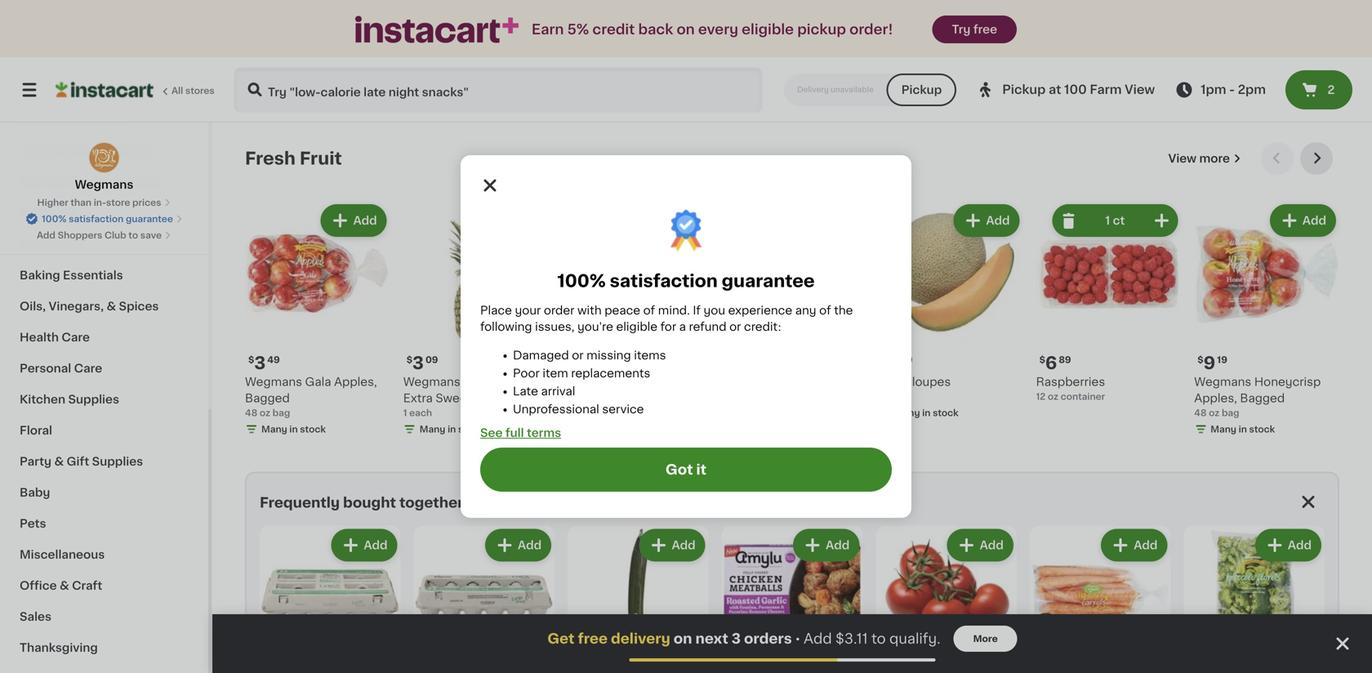 Task type: vqa. For each thing, say whether or not it's contained in the screenshot.
DELIVERY button
no



Task type: locate. For each thing, give the bounding box(es) containing it.
satisfaction
[[69, 214, 124, 223], [610, 272, 718, 290]]

bag inside the wegmans gala apples, bagged 48 oz bag
[[273, 409, 290, 418]]

oz for 3
[[260, 409, 270, 418]]

oz
[[1048, 392, 1059, 401], [260, 409, 270, 418], [1209, 409, 1220, 418]]

add shoppers club to save
[[37, 231, 162, 240]]

many in stock for wegmans pineapple, extra sweet
[[420, 425, 484, 434]]

health
[[20, 332, 59, 343]]

4 $ from the left
[[565, 356, 571, 365]]

apples, right gala
[[334, 376, 377, 388]]

0 horizontal spatial free
[[578, 632, 608, 646]]

raspberries 12 oz container
[[1037, 376, 1106, 401]]

100% satisfaction guarantee up add shoppers club to save link
[[42, 214, 173, 223]]

None search field
[[234, 67, 763, 113]]

honeycrisp
[[1255, 376, 1322, 388], [562, 393, 628, 404]]

sales link
[[10, 601, 199, 632]]

0 vertical spatial view
[[1125, 84, 1156, 96]]

wegmans down $ 3 49
[[245, 376, 302, 388]]

of
[[644, 305, 655, 316], [820, 305, 832, 316]]

0 horizontal spatial satisfaction
[[69, 214, 124, 223]]

& left pasta
[[86, 114, 95, 126]]

guarantee up save
[[126, 214, 173, 223]]

3 up the wegmans gala apples, bagged 48 oz bag
[[254, 355, 266, 372]]

to right $3.11
[[872, 632, 886, 646]]

1 vertical spatial each
[[409, 409, 432, 418]]

1 horizontal spatial satisfaction
[[610, 272, 718, 290]]

free inside treatment tracker modal dialog
[[578, 632, 608, 646]]

1 vertical spatial 1
[[403, 409, 407, 418]]

main content containing fresh fruit
[[212, 123, 1373, 673]]

1 vertical spatial honeycrisp
[[562, 393, 628, 404]]

1 horizontal spatial 100% satisfaction guarantee
[[558, 272, 815, 290]]

0 horizontal spatial eligible
[[617, 321, 658, 333]]

for
[[661, 321, 677, 333]]

pickup inside button
[[902, 84, 942, 96]]

item carousel region containing add
[[260, 519, 1348, 673]]

0 vertical spatial 100%
[[42, 214, 67, 223]]

$ up item
[[565, 356, 571, 365]]

0 horizontal spatial pickup
[[902, 84, 942, 96]]

to left save
[[129, 231, 138, 240]]

1 horizontal spatial honeycrisp
[[1255, 376, 1322, 388]]

0 vertical spatial honeycrisp
[[1255, 376, 1322, 388]]

qualify.
[[890, 632, 941, 646]]

bag down "$ 9 19"
[[1222, 409, 1240, 418]]

1 horizontal spatial to
[[872, 632, 886, 646]]

49 up the wegmans gala apples, bagged 48 oz bag
[[267, 356, 280, 365]]

1 horizontal spatial 3
[[413, 355, 424, 372]]

soups
[[123, 177, 160, 188]]

$ 9 19
[[1198, 355, 1228, 372]]

0 vertical spatial guarantee
[[126, 214, 173, 223]]

goods for dry
[[44, 114, 83, 126]]

1pm - 2pm
[[1201, 84, 1267, 96]]

lb right /
[[597, 409, 606, 418]]

dry
[[20, 114, 41, 126]]

0 vertical spatial 1
[[1106, 215, 1111, 226]]

1 vertical spatial free
[[578, 632, 608, 646]]

many in stock for wegmans gala apples, bagged
[[261, 425, 326, 434]]

1 vertical spatial goods
[[69, 177, 108, 188]]

1 vertical spatial 100%
[[558, 272, 606, 290]]

wegmans inside the wegmans gala apples, bagged 48 oz bag
[[245, 376, 302, 388]]

on inside treatment tracker modal dialog
[[674, 632, 693, 646]]

stock down wegmans pineapple, extra sweet 1 each
[[458, 425, 484, 434]]

0 horizontal spatial 100%
[[42, 214, 67, 223]]

try free
[[952, 24, 998, 35]]

0 vertical spatial each
[[600, 354, 632, 367]]

bag inside the wegmans honeycrisp apples, bagged 48 oz bag
[[1222, 409, 1240, 418]]

each down extra
[[409, 409, 432, 418]]

wegmans inside wegmans organic honeycrisp apples $4.59 / lb about 0.46 lb each
[[562, 376, 619, 388]]

guarantee
[[126, 214, 173, 223], [722, 272, 815, 290]]

1 vertical spatial item carousel region
[[260, 519, 1348, 673]]

together
[[400, 496, 464, 510]]

all
[[172, 86, 183, 95]]

each inside wegmans organic honeycrisp apples $4.59 / lb about 0.46 lb each
[[625, 422, 647, 431]]

0 horizontal spatial honeycrisp
[[562, 393, 628, 404]]

3 left '09'
[[413, 355, 424, 372]]

product group containing 3
[[245, 201, 390, 439]]

$ inside "$ 9 19"
[[1198, 356, 1204, 365]]

1 horizontal spatial bag
[[1222, 409, 1240, 418]]

prices
[[132, 198, 161, 207]]

bagged inside the wegmans gala apples, bagged 48 oz bag
[[245, 393, 290, 404]]

1 horizontal spatial 2
[[1328, 84, 1335, 96]]

$ inside $ 3 09
[[407, 356, 413, 365]]

&
[[86, 114, 95, 126], [95, 145, 105, 157], [111, 177, 120, 188], [107, 301, 116, 312], [54, 456, 64, 467], [60, 580, 69, 592]]

on left next
[[674, 632, 693, 646]]

bagged
[[245, 393, 290, 404], [1241, 393, 1286, 404]]

in down sweet
[[448, 425, 456, 434]]

100%
[[42, 214, 67, 223], [558, 272, 606, 290]]

$ left '09'
[[407, 356, 413, 365]]

free
[[974, 24, 998, 35], [578, 632, 608, 646]]

0 vertical spatial eligible
[[742, 22, 794, 36]]

many down the wegmans honeycrisp apples, bagged 48 oz bag
[[1211, 425, 1237, 434]]

0 horizontal spatial to
[[129, 231, 138, 240]]

2 inside item carousel 'region'
[[571, 355, 582, 372]]

2 48 from the left
[[1195, 409, 1207, 418]]

fruit
[[300, 150, 342, 167]]

apples, for 9
[[1195, 393, 1238, 404]]

eligible
[[742, 22, 794, 36], [617, 321, 658, 333]]

1 vertical spatial to
[[872, 632, 886, 646]]

orders
[[744, 632, 792, 646]]

issues,
[[535, 321, 575, 333]]

1 vertical spatial on
[[674, 632, 693, 646]]

apples,
[[334, 376, 377, 388], [1195, 393, 1238, 404]]

free for get
[[578, 632, 608, 646]]

item carousel region
[[245, 142, 1340, 459], [260, 519, 1348, 673]]

100% satisfaction guarantee up if
[[558, 272, 815, 290]]

eligible right every
[[742, 22, 794, 36]]

oz down $ 3 49
[[260, 409, 270, 418]]

wegmans up higher than in-store prices link
[[75, 179, 134, 190]]

0 vertical spatial apples,
[[334, 376, 377, 388]]

instacart logo image
[[56, 80, 154, 100]]

1 vertical spatial 100% satisfaction guarantee
[[558, 272, 815, 290]]

more button
[[954, 626, 1018, 652]]

many for wegmans honeycrisp apples, bagged
[[1211, 425, 1237, 434]]

0 horizontal spatial of
[[644, 305, 655, 316]]

1 vertical spatial guarantee
[[722, 272, 815, 290]]

1 horizontal spatial free
[[974, 24, 998, 35]]

1 left ct
[[1106, 215, 1111, 226]]

1 vertical spatial care
[[74, 363, 102, 374]]

care inside "link"
[[74, 363, 102, 374]]

unprofessional
[[513, 404, 600, 415]]

0 horizontal spatial view
[[1125, 84, 1156, 96]]

oz inside the wegmans gala apples, bagged 48 oz bag
[[260, 409, 270, 418]]

wegmans down $ 3 09
[[403, 376, 461, 388]]

100% satisfaction guarantee inside dialog
[[558, 272, 815, 290]]

$ left 19
[[1198, 356, 1204, 365]]

replacements
[[571, 368, 651, 379]]

canned
[[20, 177, 66, 188]]

bagged inside the wegmans honeycrisp apples, bagged 48 oz bag
[[1241, 393, 1286, 404]]

or left the missing
[[572, 350, 584, 361]]

satisfaction inside button
[[69, 214, 124, 223]]

thanksgiving link
[[10, 632, 199, 664]]

store
[[106, 198, 130, 207]]

48 inside the wegmans honeycrisp apples, bagged 48 oz bag
[[1195, 409, 1207, 418]]

1 vertical spatial or
[[572, 350, 584, 361]]

0 vertical spatial lb
[[597, 409, 606, 418]]

1 49 from the left
[[267, 356, 280, 365]]

terms
[[527, 427, 562, 439]]

3 right next
[[732, 632, 741, 646]]

0 horizontal spatial guarantee
[[126, 214, 173, 223]]

100% down higher
[[42, 214, 67, 223]]

apples, down "$ 9 19"
[[1195, 393, 1238, 404]]

1 vertical spatial eligible
[[617, 321, 658, 333]]

in down the wegmans gala apples, bagged 48 oz bag
[[290, 425, 298, 434]]

1 horizontal spatial view
[[1169, 153, 1197, 164]]

5 $ from the left
[[1198, 356, 1204, 365]]

stock for wegmans honeycrisp apples, bagged
[[1250, 425, 1276, 434]]

view left more
[[1169, 153, 1197, 164]]

1 horizontal spatial 49
[[901, 356, 913, 365]]

stock down the service
[[617, 438, 642, 447]]

try
[[952, 24, 971, 35]]

add
[[353, 215, 377, 226], [670, 215, 694, 226], [987, 215, 1010, 226], [1303, 215, 1327, 226], [37, 231, 55, 240], [364, 540, 388, 551], [518, 540, 542, 551], [672, 540, 696, 551], [826, 540, 850, 551], [980, 540, 1004, 551], [1134, 540, 1158, 551], [1288, 540, 1312, 551], [804, 632, 832, 646]]

items
[[634, 350, 666, 361]]

48 down $ 3 49
[[245, 409, 258, 418]]

100% inside button
[[42, 214, 67, 223]]

supplies down personal care "link"
[[68, 394, 119, 405]]

product group containing 9
[[1195, 201, 1340, 439]]

it
[[697, 463, 707, 477]]

0 horizontal spatial apples,
[[334, 376, 377, 388]]

$ for pineapple,
[[407, 356, 413, 365]]

/
[[591, 409, 595, 418]]

0 horizontal spatial 1
[[403, 409, 407, 418]]

ct
[[1113, 215, 1126, 226]]

13
[[584, 356, 594, 365]]

main content
[[212, 123, 1373, 673]]

health care link
[[10, 322, 199, 353]]

stock down the wegmans gala apples, bagged 48 oz bag
[[300, 425, 326, 434]]

$ up the wegmans gala apples, bagged 48 oz bag
[[248, 356, 254, 365]]

wegmans for wegmans gala apples, bagged 48 oz bag
[[245, 376, 302, 388]]

many in stock down the wegmans gala apples, bagged 48 oz bag
[[261, 425, 326, 434]]

0 horizontal spatial 2
[[571, 355, 582, 372]]

bag down $ 3 49
[[273, 409, 290, 418]]

1 vertical spatial satisfaction
[[610, 272, 718, 290]]

wegmans inside wegmans pineapple, extra sweet 1 each
[[403, 376, 461, 388]]

1 of from the left
[[644, 305, 655, 316]]

0 horizontal spatial 3
[[254, 355, 266, 372]]

with
[[578, 305, 602, 316]]

oz down "$ 9 19"
[[1209, 409, 1220, 418]]

2 horizontal spatial 3
[[732, 632, 741, 646]]

frequently bought together
[[260, 496, 464, 510]]

product group
[[245, 201, 390, 439], [562, 201, 707, 452], [720, 201, 865, 448], [878, 201, 1024, 423], [1037, 201, 1182, 403], [1195, 201, 1340, 439], [260, 526, 401, 673], [414, 526, 555, 673], [568, 526, 709, 673], [722, 526, 863, 673], [876, 526, 1017, 673], [1030, 526, 1171, 673], [1184, 526, 1325, 673]]

•
[[796, 632, 801, 645]]

wegmans for wegmans pineapple, extra sweet 1 each
[[403, 376, 461, 388]]

lb right the 0.46
[[614, 422, 623, 431]]

2 button
[[1286, 70, 1353, 109]]

1 ct
[[1106, 215, 1126, 226]]

$ left 89
[[1040, 356, 1046, 365]]

49 up cantaloupes
[[901, 356, 913, 365]]

0 horizontal spatial 49
[[267, 356, 280, 365]]

add shoppers club to save link
[[37, 229, 172, 242]]

1 vertical spatial lb
[[614, 422, 623, 431]]

all stores
[[172, 86, 215, 95]]

view right farm
[[1125, 84, 1156, 96]]

guarantee inside dialog
[[722, 272, 815, 290]]

frequently bought together section
[[245, 472, 1348, 673]]

baking essentials link
[[10, 260, 199, 291]]

floral link
[[10, 415, 199, 446]]

0 horizontal spatial bagged
[[245, 393, 290, 404]]

100% satisfaction guarantee dialog
[[461, 155, 912, 518]]

product group containing 6
[[1037, 201, 1182, 403]]

0 vertical spatial free
[[974, 24, 998, 35]]

office & craft link
[[10, 570, 199, 601]]

many down the wegmans gala apples, bagged 48 oz bag
[[261, 425, 287, 434]]

2 bagged from the left
[[1241, 393, 1286, 404]]

0 horizontal spatial or
[[572, 350, 584, 361]]

damaged or missing items poor item replacements late arrival unprofessional service
[[513, 350, 666, 415]]

oz for 9
[[1209, 409, 1220, 418]]

$ inside $ 2 13
[[565, 356, 571, 365]]

of left the
[[820, 305, 832, 316]]

many in stock down sweet
[[420, 425, 484, 434]]

goods for canned
[[69, 177, 108, 188]]

2
[[1328, 84, 1335, 96], [571, 355, 582, 372]]

higher
[[37, 198, 68, 207]]

1 horizontal spatial bagged
[[1241, 393, 1286, 404]]

2 inside button
[[1328, 84, 1335, 96]]

goods up 'condiments'
[[44, 114, 83, 126]]

the
[[834, 305, 853, 316]]

goods up than
[[69, 177, 108, 188]]

0 vertical spatial to
[[129, 231, 138, 240]]

many
[[895, 409, 921, 418], [261, 425, 287, 434], [420, 425, 446, 434], [1211, 425, 1237, 434], [578, 438, 604, 447]]

49 inside $ 3 49
[[267, 356, 280, 365]]

3
[[254, 355, 266, 372], [413, 355, 424, 372], [732, 632, 741, 646]]

pasta
[[98, 114, 131, 126]]

2 left 13
[[571, 355, 582, 372]]

2 $ from the left
[[407, 356, 413, 365]]

or left credit:
[[730, 321, 742, 333]]

wegmans down "$ 9 19"
[[1195, 376, 1252, 388]]

to inside treatment tracker modal dialog
[[872, 632, 886, 646]]

stock
[[933, 409, 959, 418], [300, 425, 326, 434], [458, 425, 484, 434], [1250, 425, 1276, 434], [617, 438, 642, 447]]

1 horizontal spatial 48
[[1195, 409, 1207, 418]]

0 vertical spatial or
[[730, 321, 742, 333]]

1 inside wegmans pineapple, extra sweet 1 each
[[403, 409, 407, 418]]

pickup inside popup button
[[1003, 84, 1046, 96]]

9
[[1204, 355, 1216, 372]]

0 horizontal spatial lb
[[597, 409, 606, 418]]

care for personal care
[[74, 363, 102, 374]]

2 horizontal spatial oz
[[1209, 409, 1220, 418]]

satisfaction down higher than in-store prices
[[69, 214, 124, 223]]

1 48 from the left
[[245, 409, 258, 418]]

1 horizontal spatial pickup
[[1003, 84, 1046, 96]]

care up kitchen supplies link
[[74, 363, 102, 374]]

3 for wegmans gala apples, bagged
[[254, 355, 266, 372]]

in down the wegmans honeycrisp apples, bagged 48 oz bag
[[1239, 425, 1248, 434]]

$4.59
[[562, 409, 589, 418]]

bag
[[273, 409, 290, 418], [1222, 409, 1240, 418]]

1 horizontal spatial or
[[730, 321, 742, 333]]

0 vertical spatial satisfaction
[[69, 214, 124, 223]]

personal
[[20, 363, 71, 374]]

wegmans honeycrisp apples, bagged 48 oz bag
[[1195, 376, 1322, 418]]

wegmans inside the wegmans honeycrisp apples, bagged 48 oz bag
[[1195, 376, 1252, 388]]

0 vertical spatial 2
[[1328, 84, 1335, 96]]

gala
[[305, 376, 331, 388]]

eligible down peace
[[617, 321, 658, 333]]

1 bag from the left
[[273, 409, 290, 418]]

0 vertical spatial goods
[[44, 114, 83, 126]]

oz inside the wegmans honeycrisp apples, bagged 48 oz bag
[[1209, 409, 1220, 418]]

3 $ from the left
[[1040, 356, 1046, 365]]

2 bag from the left
[[1222, 409, 1240, 418]]

1 vertical spatial apples,
[[1195, 393, 1238, 404]]

1 vertical spatial view
[[1169, 153, 1197, 164]]

0 vertical spatial item carousel region
[[245, 142, 1340, 459]]

0 horizontal spatial oz
[[260, 409, 270, 418]]

extra
[[403, 393, 433, 404]]

many down extra
[[420, 425, 446, 434]]

1 horizontal spatial 100%
[[558, 272, 606, 290]]

oz right 12
[[1048, 392, 1059, 401]]

a
[[680, 321, 686, 333]]

0 horizontal spatial 48
[[245, 409, 258, 418]]

organic
[[622, 376, 668, 388]]

guarantee up the 'experience'
[[722, 272, 815, 290]]

& inside "link"
[[54, 456, 64, 467]]

1pm
[[1201, 84, 1227, 96]]

0 vertical spatial care
[[62, 332, 90, 343]]

satisfaction inside dialog
[[610, 272, 718, 290]]

48 for 9
[[1195, 409, 1207, 418]]

1 vertical spatial 2
[[571, 355, 582, 372]]

& left spices in the top of the page
[[107, 301, 116, 312]]

each up replacements
[[600, 354, 632, 367]]

48 inside the wegmans gala apples, bagged 48 oz bag
[[245, 409, 258, 418]]

stock down the wegmans honeycrisp apples, bagged 48 oz bag
[[1250, 425, 1276, 434]]

1 $ from the left
[[248, 356, 254, 365]]

100% up with
[[558, 272, 606, 290]]

on right back
[[677, 22, 695, 36]]

many in stock down the 0.46
[[578, 438, 642, 447]]

each inside wegmans pineapple, extra sweet 1 each
[[409, 409, 432, 418]]

of left mind.
[[644, 305, 655, 316]]

following
[[480, 321, 532, 333]]

1 bagged from the left
[[245, 393, 290, 404]]

many in stock down the wegmans honeycrisp apples, bagged 48 oz bag
[[1211, 425, 1276, 434]]

care for health care
[[62, 332, 90, 343]]

condiments & sauces
[[20, 145, 151, 157]]

free right try
[[974, 24, 998, 35]]

dry goods & pasta
[[20, 114, 131, 126]]

party & gift supplies
[[20, 456, 143, 467]]

48 down 9
[[1195, 409, 1207, 418]]

& left craft
[[60, 580, 69, 592]]

0 vertical spatial 100% satisfaction guarantee
[[42, 214, 173, 223]]

& left gift
[[54, 456, 64, 467]]

100% inside dialog
[[558, 272, 606, 290]]

bagged for 3
[[245, 393, 290, 404]]

100% satisfaction guarantee inside button
[[42, 214, 173, 223]]

care down vinegars,
[[62, 332, 90, 343]]

0 horizontal spatial bag
[[273, 409, 290, 418]]

each down the service
[[625, 422, 647, 431]]

1 horizontal spatial oz
[[1048, 392, 1059, 401]]

1 horizontal spatial of
[[820, 305, 832, 316]]

apples, inside the wegmans honeycrisp apples, bagged 48 oz bag
[[1195, 393, 1238, 404]]

treatment tracker modal dialog
[[212, 614, 1373, 673]]

1 vertical spatial supplies
[[92, 456, 143, 467]]

free right get
[[578, 632, 608, 646]]

1 horizontal spatial guarantee
[[722, 272, 815, 290]]

$ inside $ 3 49
[[248, 356, 254, 365]]

0 horizontal spatial 100% satisfaction guarantee
[[42, 214, 173, 223]]

supplies up baby link
[[92, 456, 143, 467]]

2 right '2pm'
[[1328, 84, 1335, 96]]

1 horizontal spatial apples,
[[1195, 393, 1238, 404]]

2 vertical spatial each
[[625, 422, 647, 431]]

lb
[[597, 409, 606, 418], [614, 422, 623, 431]]

1
[[1106, 215, 1111, 226], [403, 409, 407, 418]]

satisfaction up mind.
[[610, 272, 718, 290]]

craft
[[72, 580, 102, 592]]

wegmans down $ 2 13
[[562, 376, 619, 388]]

got
[[666, 463, 693, 477]]

apples, inside the wegmans gala apples, bagged 48 oz bag
[[334, 376, 377, 388]]

1 down extra
[[403, 409, 407, 418]]



Task type: describe. For each thing, give the bounding box(es) containing it.
bagged for 9
[[1241, 393, 1286, 404]]

in for wegmans honeycrisp apples, bagged
[[1239, 425, 1248, 434]]

& up store
[[111, 177, 120, 188]]

kitchen supplies
[[20, 394, 119, 405]]

got it button
[[480, 448, 892, 492]]

stock for wegmans pineapple, extra sweet
[[458, 425, 484, 434]]

honeycrisp inside the wegmans honeycrisp apples, bagged 48 oz bag
[[1255, 376, 1322, 388]]

condiments & sauces link
[[10, 136, 199, 167]]

many down cantaloupes
[[895, 409, 921, 418]]

save
[[140, 231, 162, 240]]

2pm
[[1238, 84, 1267, 96]]

health care
[[20, 332, 90, 343]]

1 horizontal spatial lb
[[614, 422, 623, 431]]

get
[[548, 632, 575, 646]]

many for wegmans gala apples, bagged
[[261, 425, 287, 434]]

& inside 'link'
[[107, 301, 116, 312]]

higher than in-store prices
[[37, 198, 161, 207]]

at
[[1049, 84, 1062, 96]]

office & craft
[[20, 580, 102, 592]]

see full terms
[[480, 427, 562, 439]]

& left sauces
[[95, 145, 105, 157]]

wegmans logo image
[[89, 142, 120, 173]]

$ for honeycrisp
[[1198, 356, 1204, 365]]

kitchen supplies link
[[10, 384, 199, 415]]

higher than in-store prices link
[[37, 196, 171, 209]]

add inside treatment tracker modal dialog
[[804, 632, 832, 646]]

0.46
[[591, 422, 612, 431]]

add inside add shoppers club to save link
[[37, 231, 55, 240]]

$ for gala
[[248, 356, 254, 365]]

or inside place your order with peace of mind. if you experience any of the following issues, you're eligible for a refund or credit:
[[730, 321, 742, 333]]

view inside 'popup button'
[[1169, 153, 1197, 164]]

express icon image
[[355, 16, 519, 43]]

many for wegmans pineapple, extra sweet
[[420, 425, 446, 434]]

increment quantity of raspberries image
[[1152, 211, 1172, 230]]

earn
[[532, 22, 564, 36]]

bag for 9
[[1222, 409, 1240, 418]]

view inside popup button
[[1125, 84, 1156, 96]]

any
[[796, 305, 817, 316]]

miscellaneous link
[[10, 539, 199, 570]]

baby
[[20, 487, 50, 498]]

baby link
[[10, 477, 199, 508]]

personal care link
[[10, 353, 199, 384]]

missing
[[587, 350, 631, 361]]

more
[[974, 635, 998, 643]]

if
[[693, 305, 701, 316]]

3 for wegmans pineapple, extra sweet
[[413, 355, 424, 372]]

$ 3 49
[[248, 355, 280, 372]]

wegmans for wegmans organic honeycrisp apples $4.59 / lb about 0.46 lb each
[[562, 376, 619, 388]]

cantaloupes
[[878, 376, 951, 388]]

peace
[[605, 305, 641, 316]]

1 horizontal spatial 1
[[1106, 215, 1111, 226]]

fresh
[[245, 150, 296, 167]]

late
[[513, 386, 538, 397]]

service type group
[[785, 74, 957, 106]]

1 horizontal spatial eligible
[[742, 22, 794, 36]]

0 vertical spatial on
[[677, 22, 695, 36]]

order
[[544, 305, 575, 316]]

kitchen
[[20, 394, 65, 405]]

oz inside "raspberries 12 oz container"
[[1048, 392, 1059, 401]]

pickup at 100 farm view
[[1003, 84, 1156, 96]]

2 of from the left
[[820, 305, 832, 316]]

guarantee inside button
[[126, 214, 173, 223]]

wegmans for wegmans
[[75, 179, 134, 190]]

remove raspberries image
[[1059, 211, 1079, 230]]

$ 2 13
[[565, 355, 594, 372]]

view more button
[[1162, 142, 1249, 175]]

in for wegmans gala apples, bagged
[[290, 425, 298, 434]]

fresh fruit
[[245, 150, 342, 167]]

item carousel region inside "frequently bought together" section
[[260, 519, 1348, 673]]

0 vertical spatial supplies
[[68, 394, 119, 405]]

your
[[515, 305, 541, 316]]

1pm - 2pm link
[[1175, 80, 1267, 100]]

personal care
[[20, 363, 102, 374]]

pickup for pickup at 100 farm view
[[1003, 84, 1046, 96]]

pickup at 100 farm view button
[[977, 67, 1156, 113]]

see
[[480, 427, 503, 439]]

pickup for pickup
[[902, 84, 942, 96]]

credit
[[593, 22, 635, 36]]

5%
[[568, 22, 589, 36]]

apples
[[631, 393, 671, 404]]

many in stock for wegmans honeycrisp apples, bagged
[[1211, 425, 1276, 434]]

mind.
[[658, 305, 690, 316]]

3 inside treatment tracker modal dialog
[[732, 632, 741, 646]]

farm
[[1090, 84, 1122, 96]]

club
[[105, 231, 126, 240]]

order!
[[850, 22, 894, 36]]

89
[[1059, 356, 1072, 365]]

many down the 0.46
[[578, 438, 604, 447]]

2 49 from the left
[[901, 356, 913, 365]]

$ 3 09
[[407, 355, 438, 372]]

vinegars,
[[49, 301, 104, 312]]

bought
[[343, 496, 396, 510]]

arrival
[[541, 386, 576, 397]]

poor
[[513, 368, 540, 379]]

you
[[704, 305, 726, 316]]

breakfast link
[[10, 198, 199, 229]]

refund
[[689, 321, 727, 333]]

condiments
[[20, 145, 92, 157]]

full
[[506, 427, 524, 439]]

back
[[639, 22, 674, 36]]

100% satisfaction guarantee button
[[25, 209, 183, 226]]

get free delivery on next 3 orders • add $3.11 to qualify.
[[548, 632, 941, 646]]

in down the 0.46
[[606, 438, 614, 447]]

eligible inside place your order with peace of mind. if you experience any of the following issues, you're eligible for a refund or credit:
[[617, 321, 658, 333]]

product group containing 2
[[562, 201, 707, 452]]

dry goods & pasta link
[[10, 105, 199, 136]]

$ inside $ 6 89
[[1040, 356, 1046, 365]]

all stores link
[[56, 67, 216, 113]]

in for wegmans pineapple, extra sweet
[[448, 425, 456, 434]]

$3.11
[[836, 632, 868, 646]]

in-
[[94, 198, 106, 207]]

stores
[[185, 86, 215, 95]]

spices
[[119, 301, 159, 312]]

item carousel region containing fresh fruit
[[245, 142, 1340, 459]]

bag for 3
[[273, 409, 290, 418]]

$2.13 each (estimated) element
[[562, 353, 707, 374]]

each (est.)
[[600, 354, 671, 367]]

in down cantaloupes
[[923, 409, 931, 418]]

to inside add shoppers club to save link
[[129, 231, 138, 240]]

09
[[426, 356, 438, 365]]

or inside damaged or missing items poor item replacements late arrival unprofessional service
[[572, 350, 584, 361]]

stock down cantaloupes
[[933, 409, 959, 418]]

delivery
[[611, 632, 671, 646]]

19
[[1218, 356, 1228, 365]]

pets link
[[10, 508, 199, 539]]

more
[[1200, 153, 1231, 164]]

48 for 3
[[245, 409, 258, 418]]

supplies inside "link"
[[92, 456, 143, 467]]

stock for wegmans gala apples, bagged
[[300, 425, 326, 434]]

floral
[[20, 425, 52, 436]]

many in stock down cantaloupes
[[895, 409, 959, 418]]

wegmans for wegmans honeycrisp apples, bagged 48 oz bag
[[1195, 376, 1252, 388]]

honeycrisp inside wegmans organic honeycrisp apples $4.59 / lb about 0.46 lb each
[[562, 393, 628, 404]]

free for try
[[974, 24, 998, 35]]

apples, for 3
[[334, 376, 377, 388]]

baking
[[20, 270, 60, 281]]

party
[[20, 456, 52, 467]]



